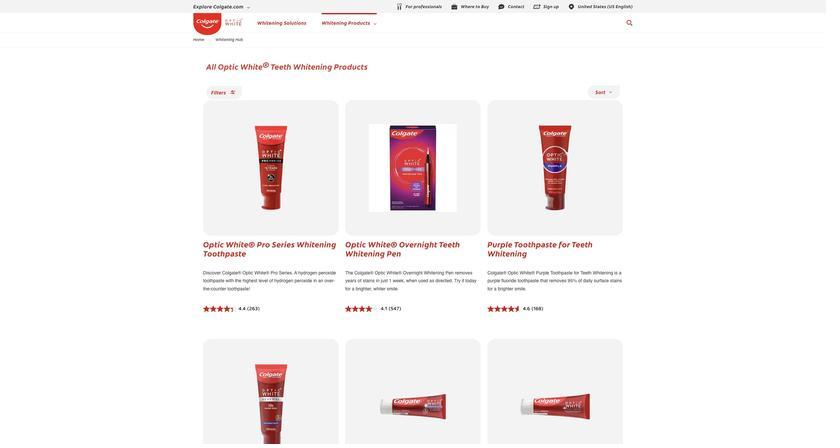 Task type: vqa. For each thing, say whether or not it's contained in the screenshot.
the left the ensure
no



Task type: locate. For each thing, give the bounding box(es) containing it.
removes
[[455, 270, 473, 275], [549, 278, 567, 283]]

whitening inside optic white® pro series whitening toothpaste
[[297, 239, 337, 249]]

teeth inside colgate® optic white® purple toothpaste for teeth whitening is a purple fluoride toothpaste that removes 95% of daily surface stains for a brighter smile.
[[581, 270, 592, 275]]

of inside colgate® optic white® purple toothpaste for teeth whitening is a purple fluoride toothpaste that removes 95% of daily surface stains for a brighter smile.
[[579, 278, 582, 283]]

hydrogen right the a
[[298, 270, 317, 275]]

white®
[[226, 239, 255, 249], [368, 239, 397, 249], [255, 270, 270, 275], [387, 270, 402, 275], [520, 270, 535, 275]]

smile. down 1 at the left
[[387, 286, 399, 291]]

1 vertical spatial peroxide
[[295, 278, 312, 283]]

0 horizontal spatial a
[[352, 286, 355, 291]]

0 vertical spatial products
[[349, 19, 370, 26]]

solutions
[[284, 19, 307, 26]]

in left an
[[314, 278, 317, 283]]

0 horizontal spatial smile.
[[387, 286, 399, 291]]

colgate® inside colgate® optic white® purple toothpaste for teeth whitening is a purple fluoride toothpaste that removes 95% of daily surface stains for a brighter smile.
[[488, 270, 507, 275]]

peroxide up over-
[[319, 270, 336, 275]]

4.6 (168)
[[523, 307, 544, 312]]

for professionals icon image
[[396, 3, 403, 11]]

optic up the fluoride
[[508, 270, 519, 275]]

pro left series.
[[271, 270, 278, 275]]

colgate® up with
[[222, 270, 241, 275]]

0 vertical spatial pen
[[387, 248, 401, 259]]

whitening hub
[[216, 37, 243, 42]]

removes up it
[[455, 270, 473, 275]]

toothpaste inside colgate® optic white® purple toothpaste for teeth whitening is a purple fluoride toothpaste that removes 95% of daily surface stains for a brighter smile.
[[518, 278, 539, 283]]

stains down is
[[610, 278, 622, 283]]

week,
[[393, 278, 405, 283]]

pro left series
[[257, 239, 270, 249]]

1 of from the left
[[269, 278, 273, 283]]

whiter
[[374, 286, 386, 291]]

None search field
[[626, 16, 633, 29]]

0 horizontal spatial pen
[[387, 248, 401, 259]]

daily
[[584, 278, 593, 283]]

1 vertical spatial overnight
[[403, 270, 423, 275]]

1 vertical spatial hydrogen
[[274, 278, 294, 283]]

whitening hub logo image
[[221, 10, 247, 36]]

teeth
[[271, 61, 292, 72], [439, 239, 460, 249], [572, 239, 593, 249], [581, 270, 592, 275]]

optic white® advanced whitening toothpaste image
[[377, 363, 449, 444]]

as
[[430, 278, 434, 283]]

of inside discover colgate® optic white® pro series. a hydrogen peroxide toothpaste with the highest level of hydrogen peroxide in an over- the-counter toothpaste!
[[269, 278, 273, 283]]

a down the years
[[352, 286, 355, 291]]

1 horizontal spatial removes
[[549, 278, 567, 283]]

colgate®
[[222, 270, 241, 275], [355, 270, 374, 275], [488, 270, 507, 275]]

1 horizontal spatial hydrogen
[[298, 270, 317, 275]]

optic up just
[[375, 270, 386, 275]]

over-
[[325, 278, 335, 283]]

2 of from the left
[[358, 278, 362, 283]]

peroxide down the a
[[295, 278, 312, 283]]

0 horizontal spatial hydrogen
[[274, 278, 294, 283]]

of right level
[[269, 278, 273, 283]]

4.4 (263)
[[239, 307, 260, 312]]

white® inside the colgate® optic white® overnight whitening pen removes years of stains in just 1 week, when used as directed. try it today for a brighter, whiter smile.
[[387, 270, 402, 275]]

colgate® up "purple"
[[488, 270, 507, 275]]

in left just
[[376, 278, 380, 283]]

filters button
[[206, 86, 242, 99]]

0 vertical spatial pro
[[257, 239, 270, 249]]

pro
[[257, 239, 270, 249], [271, 270, 278, 275]]

0 vertical spatial removes
[[455, 270, 473, 275]]

hydrogen
[[298, 270, 317, 275], [274, 278, 294, 283]]

series.
[[279, 270, 293, 275]]

purple
[[488, 239, 513, 249], [536, 270, 550, 275]]

where to buy icon image
[[451, 3, 459, 11]]

2 in from the left
[[376, 278, 380, 283]]

for inside the colgate® optic white® overnight whitening pen removes years of stains in just 1 week, when used as directed. try it today for a brighter, whiter smile.
[[346, 286, 351, 291]]

toothpaste!
[[228, 286, 250, 291]]

whitening
[[257, 19, 283, 26], [322, 19, 347, 26], [216, 37, 235, 42], [293, 61, 332, 72], [297, 239, 337, 249], [346, 248, 385, 259], [488, 248, 527, 259], [424, 270, 445, 275], [593, 270, 613, 275]]

optic inside optic white® pro series whitening toothpaste
[[203, 239, 224, 249]]

2 colgate® from the left
[[355, 270, 374, 275]]

colgate® optic white® purple toothpaste for teeth whitening is a purple fluoride toothpaste that removes 95% of daily surface stains for a brighter smile.
[[488, 270, 622, 291]]

optic white® overnight teeth whitening pen
[[346, 239, 460, 259]]

optic right all
[[218, 61, 239, 72]]

1 horizontal spatial colgate®
[[355, 270, 374, 275]]

0 horizontal spatial purple
[[488, 239, 513, 249]]

of right 95%
[[579, 278, 582, 283]]

optic
[[218, 61, 239, 72], [203, 239, 224, 249], [346, 239, 366, 249], [243, 270, 253, 275], [375, 270, 386, 275], [508, 270, 519, 275]]

a right is
[[619, 270, 622, 275]]

0 horizontal spatial peroxide
[[295, 278, 312, 283]]

overnight inside the colgate® optic white® overnight whitening pen removes years of stains in just 1 week, when used as directed. try it today for a brighter, whiter smile.
[[403, 270, 423, 275]]

toothpaste
[[203, 278, 225, 283], [518, 278, 539, 283]]

2 stains from the left
[[610, 278, 622, 283]]

2 toothpaste from the left
[[518, 278, 539, 283]]

optic up highest on the bottom of the page
[[243, 270, 253, 275]]

stains
[[363, 278, 375, 283], [610, 278, 622, 283]]

colgate® right the
[[355, 270, 374, 275]]

colgate® for toothpaste
[[222, 270, 241, 275]]

1 colgate® from the left
[[222, 270, 241, 275]]

2 horizontal spatial colgate®
[[488, 270, 507, 275]]

1 vertical spatial removes
[[549, 278, 567, 283]]

whitening inside the colgate® optic white® overnight whitening pen removes years of stains in just 1 week, when used as directed. try it today for a brighter, whiter smile.
[[424, 270, 445, 275]]

(547)
[[389, 307, 401, 312]]

a
[[619, 270, 622, 275], [352, 286, 355, 291], [494, 286, 497, 291]]

0 horizontal spatial colgate®
[[222, 270, 241, 275]]

removes inside the colgate® optic white® overnight whitening pen removes years of stains in just 1 week, when used as directed. try it today for a brighter, whiter smile.
[[455, 270, 473, 275]]

optic inside the colgate® optic white® overnight whitening pen removes years of stains in just 1 week, when used as directed. try it today for a brighter, whiter smile.
[[375, 270, 386, 275]]

1 horizontal spatial purple
[[536, 270, 550, 275]]

1 toothpaste from the left
[[203, 278, 225, 283]]

0 vertical spatial overnight
[[399, 239, 438, 249]]

1 vertical spatial pro
[[271, 270, 278, 275]]

hub
[[236, 37, 243, 42]]

toothpaste inside optic white® pro series whitening toothpaste
[[203, 248, 246, 259]]

whitening solutions
[[257, 19, 307, 26]]

whitening products button
[[322, 18, 377, 28]]

0 horizontal spatial stains
[[363, 278, 375, 283]]

1 vertical spatial pen
[[446, 270, 454, 275]]

pen up directed.
[[446, 270, 454, 275]]

of
[[269, 278, 273, 283], [358, 278, 362, 283], [579, 278, 582, 283]]

1 horizontal spatial in
[[376, 278, 380, 283]]

pen up 1 at the left
[[387, 248, 401, 259]]

contact icon image
[[498, 3, 506, 11]]

products
[[349, 19, 370, 26], [334, 61, 368, 72]]

when
[[406, 278, 417, 283]]

smile. down the fluoride
[[515, 286, 527, 291]]

stains up brighter,
[[363, 278, 375, 283]]

3 of from the left
[[579, 278, 582, 283]]

a down "purple"
[[494, 286, 497, 291]]

1 horizontal spatial toothpaste
[[518, 278, 539, 283]]

3 colgate® from the left
[[488, 270, 507, 275]]

the
[[235, 278, 242, 283]]

colgate® inside discover colgate® optic white® pro series. a hydrogen peroxide toothpaste with the highest level of hydrogen peroxide in an over- the-counter toothpaste!
[[222, 270, 241, 275]]

smile.
[[387, 286, 399, 291], [515, 286, 527, 291]]

0 horizontal spatial of
[[269, 278, 273, 283]]

optic inside optic white® overnight teeth whitening pen
[[346, 239, 366, 249]]

purple inside purple toothpaste for teeth whitening
[[488, 239, 513, 249]]

1 vertical spatial products
[[334, 61, 368, 72]]

optic inside all optic white ® teeth whitening products
[[218, 61, 239, 72]]

optic up discover
[[203, 239, 224, 249]]

toothpaste inside purple toothpaste for teeth whitening
[[514, 239, 557, 249]]

colgate® logo image
[[193, 13, 221, 35]]

toothpaste down discover
[[203, 278, 225, 283]]

colgate® inside the colgate® optic white® overnight whitening pen removes years of stains in just 1 week, when used as directed. try it today for a brighter, whiter smile.
[[355, 270, 374, 275]]

white
[[240, 61, 263, 72]]

hydrogen down series.
[[274, 278, 294, 283]]

1 stains from the left
[[363, 278, 375, 283]]

1 horizontal spatial stains
[[610, 278, 622, 283]]

of right the years
[[358, 278, 362, 283]]

removes right that
[[549, 278, 567, 283]]

0 horizontal spatial removes
[[455, 270, 473, 275]]

that
[[541, 278, 548, 283]]

1 horizontal spatial smile.
[[515, 286, 527, 291]]

(168)
[[532, 307, 544, 312]]

white® inside optic white® pro series whitening toothpaste
[[226, 239, 255, 249]]

1 vertical spatial purple
[[536, 270, 550, 275]]

smile. inside the colgate® optic white® overnight whitening pen removes years of stains in just 1 week, when used as directed. try it today for a brighter, whiter smile.
[[387, 286, 399, 291]]

1 horizontal spatial pro
[[271, 270, 278, 275]]

purple inside colgate® optic white® purple toothpaste for teeth whitening is a purple fluoride toothpaste that removes 95% of daily surface stains for a brighter smile.
[[536, 270, 550, 275]]

1 horizontal spatial of
[[358, 278, 362, 283]]

whitening inside all optic white ® teeth whitening products
[[293, 61, 332, 72]]

whitening inside purple toothpaste for teeth whitening
[[488, 248, 527, 259]]

1 smile. from the left
[[387, 286, 399, 291]]

toothpaste
[[514, 239, 557, 249], [203, 248, 246, 259], [551, 270, 573, 275]]

discover colgate® optic white® pro series. a hydrogen peroxide toothpaste with the highest level of hydrogen peroxide in an over- the-counter toothpaste!
[[203, 270, 336, 291]]

0 horizontal spatial pro
[[257, 239, 270, 249]]

toothpaste left that
[[518, 278, 539, 283]]

years
[[346, 278, 357, 283]]

2 horizontal spatial of
[[579, 278, 582, 283]]

overnight
[[399, 239, 438, 249], [403, 270, 423, 275]]

0 horizontal spatial in
[[314, 278, 317, 283]]

brighter,
[[356, 286, 372, 291]]

1 horizontal spatial pen
[[446, 270, 454, 275]]

in
[[314, 278, 317, 283], [376, 278, 380, 283]]

location icon image
[[568, 3, 576, 11]]

pen
[[387, 248, 401, 259], [446, 270, 454, 275]]

discover
[[203, 270, 221, 275]]

home
[[193, 37, 204, 42]]

0 vertical spatial peroxide
[[319, 270, 336, 275]]

0 vertical spatial purple
[[488, 239, 513, 249]]

optic up the
[[346, 239, 366, 249]]

teeth inside all optic white ® teeth whitening products
[[271, 61, 292, 72]]

peroxide
[[319, 270, 336, 275], [295, 278, 312, 283]]

for
[[559, 239, 571, 249], [574, 270, 580, 275], [346, 286, 351, 291], [488, 286, 493, 291]]

1 in from the left
[[314, 278, 317, 283]]

®
[[263, 59, 269, 70]]

pen inside the colgate® optic white® overnight whitening pen removes years of stains in just 1 week, when used as directed. try it today for a brighter, whiter smile.
[[446, 270, 454, 275]]

0 horizontal spatial toothpaste
[[203, 278, 225, 283]]

4.6
[[523, 307, 530, 312]]

2 smile. from the left
[[515, 286, 527, 291]]

whitening inside colgate® optic white® purple toothpaste for teeth whitening is a purple fluoride toothpaste that removes 95% of daily surface stains for a brighter smile.
[[593, 270, 613, 275]]

purple toothpaste for teeth whitening
[[488, 239, 593, 259]]



Task type: describe. For each thing, give the bounding box(es) containing it.
white® inside optic white® overnight teeth whitening pen
[[368, 239, 397, 249]]

products inside all optic white ® teeth whitening products
[[334, 61, 368, 72]]

brighter
[[498, 286, 514, 291]]

whitening products
[[322, 19, 370, 26]]

(263)
[[247, 307, 260, 312]]

white® inside discover colgate® optic white® pro series. a hydrogen peroxide toothpaste with the highest level of hydrogen peroxide in an over- the-counter toothpaste!
[[255, 270, 270, 275]]

1 horizontal spatial peroxide
[[319, 270, 336, 275]]

whitening solutions link
[[257, 19, 307, 26]]

a inside the colgate® optic white® overnight whitening pen removes years of stains in just 1 week, when used as directed. try it today for a brighter, whiter smile.
[[352, 286, 355, 291]]

teeth inside optic white® overnight teeth whitening pen
[[439, 239, 460, 249]]

4.1
[[381, 307, 387, 312]]

pen inside optic white® overnight teeth whitening pen
[[387, 248, 401, 259]]

optic inside colgate® optic white® purple toothpaste for teeth whitening is a purple fluoride toothpaste that removes 95% of daily surface stains for a brighter smile.
[[508, 270, 519, 275]]

pro inside discover colgate® optic white® pro series. a hydrogen peroxide toothpaste with the highest level of hydrogen peroxide in an over- the-counter toothpaste!
[[271, 270, 278, 275]]

whitening inside optic white® overnight teeth whitening pen
[[346, 248, 385, 259]]

optic white® pro series whitening toothpaste
[[203, 239, 337, 259]]

1 horizontal spatial a
[[494, 286, 497, 291]]

in inside discover colgate® optic white® pro series. a hydrogen peroxide toothpaste with the highest level of hydrogen peroxide in an over- the-counter toothpaste!
[[314, 278, 317, 283]]

explore
[[193, 3, 212, 10]]

optic white® renewal whitener toothpaste image
[[241, 363, 301, 444]]

used
[[419, 278, 428, 283]]

home link
[[189, 37, 209, 42]]

the-
[[203, 286, 211, 291]]

in inside the colgate® optic white® overnight whitening pen removes years of stains in just 1 week, when used as directed. try it today for a brighter, whiter smile.
[[376, 278, 380, 283]]

filters
[[211, 89, 226, 96]]

purple
[[488, 278, 500, 283]]

today
[[466, 278, 477, 283]]

stains inside the colgate® optic white® overnight whitening pen removes years of stains in just 1 week, when used as directed. try it today for a brighter, whiter smile.
[[363, 278, 375, 283]]

series
[[272, 239, 295, 249]]

colgate® for pen
[[355, 270, 374, 275]]

overnight inside optic white® overnight teeth whitening pen
[[399, 239, 438, 249]]

optic white® stain fighter whitening toothpaste image
[[520, 363, 591, 444]]

sort button
[[588, 85, 620, 99]]

stains inside colgate® optic white® purple toothpaste for teeth whitening is a purple fluoride toothpaste that removes 95% of daily surface stains for a brighter smile.
[[610, 278, 622, 283]]

teeth inside purple toothpaste for teeth whitening
[[572, 239, 593, 249]]

highest
[[243, 278, 258, 283]]

colgate.com
[[213, 3, 244, 10]]

for inside purple toothpaste for teeth whitening
[[559, 239, 571, 249]]

optic inside discover colgate® optic white® pro series. a hydrogen peroxide toothpaste with the highest level of hydrogen peroxide in an over- the-counter toothpaste!
[[243, 270, 253, 275]]

2 horizontal spatial a
[[619, 270, 622, 275]]

an
[[318, 278, 323, 283]]

with
[[226, 278, 234, 283]]

is
[[615, 270, 618, 275]]

explore colgate.com button
[[193, 2, 250, 11]]

1
[[389, 278, 392, 283]]

smile. inside colgate® optic white® purple toothpaste for teeth whitening is a purple fluoride toothpaste that removes 95% of daily surface stains for a brighter smile.
[[515, 286, 527, 291]]

all
[[206, 61, 216, 72]]

purple toothpaste for teeth whitening image
[[512, 124, 600, 212]]

4.1 (547)
[[381, 307, 401, 312]]

pro inside optic white® pro series whitening toothpaste
[[257, 239, 270, 249]]

toothpaste inside colgate® optic white® purple toothpaste for teeth whitening is a purple fluoride toothpaste that removes 95% of daily surface stains for a brighter smile.
[[551, 270, 573, 275]]

optic white® pro series whitening toothpaste image
[[241, 124, 301, 212]]

the colgate® optic white® overnight whitening pen removes years of stains in just 1 week, when used as directed. try it today for a brighter, whiter smile.
[[346, 270, 477, 291]]

whitening hub link
[[211, 37, 247, 42]]

sort
[[596, 89, 606, 95]]

sign up icon image
[[533, 3, 541, 11]]

surface
[[594, 278, 609, 283]]

0 vertical spatial hydrogen
[[298, 270, 317, 275]]

products inside whitening products "dropdown button"
[[349, 19, 370, 26]]

4.4
[[239, 307, 246, 312]]

white® inside colgate® optic white® purple toothpaste for teeth whitening is a purple fluoride toothpaste that removes 95% of daily surface stains for a brighter smile.
[[520, 270, 535, 275]]

a
[[295, 270, 297, 275]]

try
[[454, 278, 461, 283]]

of inside the colgate® optic white® overnight whitening pen removes years of stains in just 1 week, when used as directed. try it today for a brighter, whiter smile.
[[358, 278, 362, 283]]

optic white® overnight teeth whitening pen image
[[369, 124, 457, 212]]

just
[[381, 278, 388, 283]]

fluoride
[[502, 278, 517, 283]]

all optic white ® teeth whitening products
[[206, 59, 368, 72]]

removes inside colgate® optic white® purple toothpaste for teeth whitening is a purple fluoride toothpaste that removes 95% of daily surface stains for a brighter smile.
[[549, 278, 567, 283]]

whitening inside whitening products "dropdown button"
[[322, 19, 347, 26]]

directed.
[[436, 278, 453, 283]]

it
[[462, 278, 464, 283]]

toothpaste inside discover colgate® optic white® pro series. a hydrogen peroxide toothpaste with the highest level of hydrogen peroxide in an over- the-counter toothpaste!
[[203, 278, 225, 283]]

explore colgate.com
[[193, 3, 244, 10]]

level
[[259, 278, 268, 283]]

95%
[[568, 278, 577, 283]]

the
[[346, 270, 353, 275]]

counter
[[211, 286, 226, 291]]



